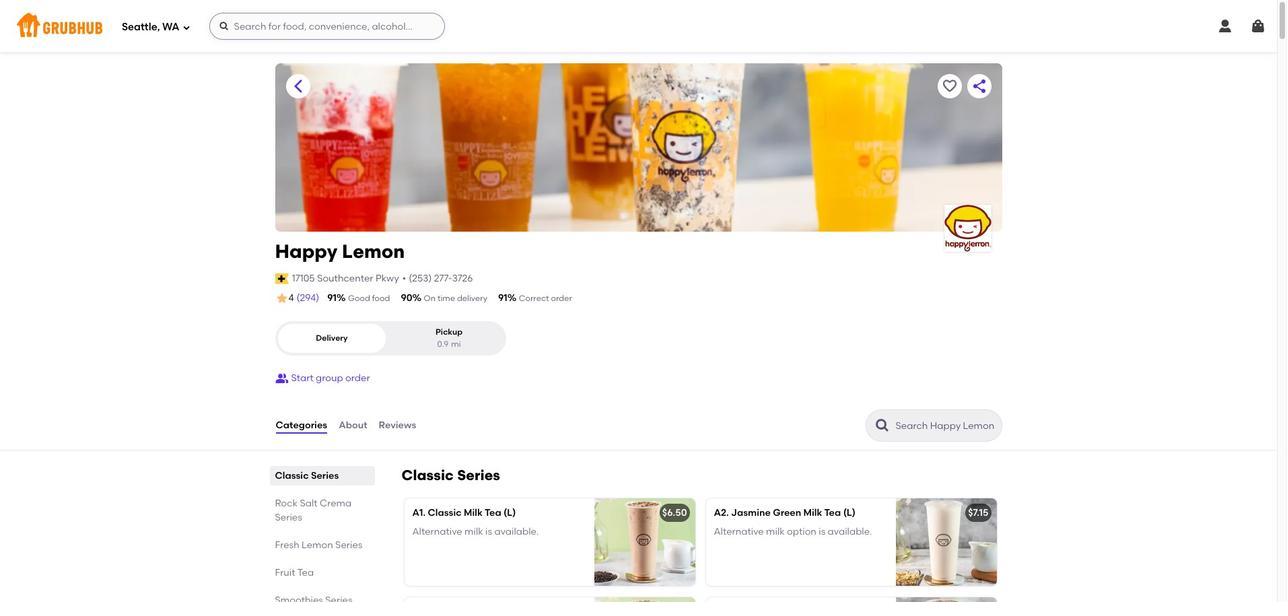 Task type: describe. For each thing, give the bounding box(es) containing it.
series up the fruit tea tab
[[335, 539, 363, 551]]

green
[[773, 507, 802, 519]]

series inside rock salt crema series
[[275, 512, 302, 523]]

a3. boba milk tea (l) image
[[594, 597, 695, 602]]

jasmine
[[731, 507, 771, 519]]

series up a1. classic milk tea (l) on the left bottom of the page
[[457, 467, 500, 484]]

southcenter
[[317, 273, 373, 284]]

Search Happy Lemon search field
[[895, 420, 998, 432]]

milk for is
[[465, 526, 483, 538]]

4
[[289, 292, 294, 304]]

1 available. from the left
[[495, 526, 539, 538]]

classic up a1.
[[402, 467, 454, 484]]

delivery
[[316, 333, 348, 343]]

correct
[[519, 294, 549, 303]]

pickup 0.9 mi
[[436, 327, 463, 349]]

1 horizontal spatial svg image
[[219, 21, 229, 32]]

happy lemon
[[275, 240, 405, 263]]

2 milk from the left
[[804, 507, 823, 519]]

0 horizontal spatial svg image
[[182, 23, 190, 31]]

on time delivery
[[424, 294, 488, 303]]

1 horizontal spatial tea
[[485, 507, 502, 519]]

$7.15
[[969, 507, 989, 519]]

classic right a1.
[[428, 507, 462, 519]]

star icon image
[[275, 292, 289, 305]]

svg image
[[1218, 18, 1234, 34]]

crema
[[320, 498, 352, 509]]

a2. jasmine green milk tea (l)
[[714, 507, 856, 519]]

1 horizontal spatial classic series
[[402, 467, 500, 484]]

happy
[[275, 240, 338, 263]]

series up crema
[[311, 470, 339, 482]]

lemon for happy
[[342, 240, 405, 263]]

fruit tea tab
[[275, 566, 369, 580]]

categories
[[276, 420, 327, 431]]

seattle,
[[122, 21, 160, 33]]

Search for food, convenience, alcohol... search field
[[209, 13, 445, 40]]

about button
[[338, 401, 368, 450]]

order inside button
[[346, 372, 370, 384]]

$6.50
[[663, 507, 687, 519]]

2 available. from the left
[[828, 526, 873, 538]]

delivery
[[457, 294, 488, 303]]

start group order
[[291, 372, 370, 384]]

good
[[348, 294, 370, 303]]

a2. jasmine green milk tea (l) image
[[896, 498, 997, 586]]

a1.
[[413, 507, 426, 519]]

fresh
[[275, 539, 300, 551]]

on
[[424, 294, 436, 303]]

start group order button
[[275, 366, 370, 391]]

alternative milk option is available.
[[714, 526, 873, 538]]

277-
[[434, 273, 452, 284]]

fresh lemon series
[[275, 539, 363, 551]]

about
[[339, 420, 367, 431]]

1 (l) from the left
[[504, 507, 516, 519]]

people icon image
[[275, 372, 289, 385]]

(253) 277-3726 button
[[409, 272, 473, 286]]

•
[[403, 273, 406, 284]]

classic series inside classic series tab
[[275, 470, 339, 482]]

pkwy
[[376, 273, 399, 284]]

food
[[372, 294, 390, 303]]

correct order
[[519, 294, 572, 303]]

wa
[[162, 21, 180, 33]]

• (253) 277-3726
[[403, 273, 473, 284]]

seattle, wa
[[122, 21, 180, 33]]

reviews button
[[378, 401, 417, 450]]

time
[[438, 294, 455, 303]]

2 horizontal spatial tea
[[825, 507, 841, 519]]



Task type: locate. For each thing, give the bounding box(es) containing it.
(253)
[[409, 273, 432, 284]]

option group
[[275, 321, 506, 356]]

91 right the delivery
[[498, 292, 508, 304]]

alternative down jasmine
[[714, 526, 764, 538]]

tea up alternative milk is available.
[[485, 507, 502, 519]]

good food
[[348, 294, 390, 303]]

1 horizontal spatial order
[[551, 294, 572, 303]]

alternative
[[413, 526, 462, 538], [714, 526, 764, 538]]

happy lemon logo image
[[945, 205, 992, 252]]

caret left icon image
[[290, 78, 306, 94]]

start
[[291, 372, 314, 384]]

fruit
[[275, 567, 295, 579]]

2 horizontal spatial svg image
[[1251, 18, 1267, 34]]

series
[[457, 467, 500, 484], [311, 470, 339, 482], [275, 512, 302, 523], [335, 539, 363, 551]]

option group containing pickup
[[275, 321, 506, 356]]

classic series
[[402, 467, 500, 484], [275, 470, 339, 482]]

2 alternative from the left
[[714, 526, 764, 538]]

1 horizontal spatial milk
[[804, 507, 823, 519]]

91 for correct order
[[498, 292, 508, 304]]

is down a1. classic milk tea (l) on the left bottom of the page
[[486, 526, 492, 538]]

a2.
[[714, 507, 729, 519]]

a1. classic milk tea (l)
[[413, 507, 516, 519]]

1 horizontal spatial 91
[[498, 292, 508, 304]]

(l)
[[504, 507, 516, 519], [844, 507, 856, 519]]

tea
[[485, 507, 502, 519], [825, 507, 841, 519], [297, 567, 314, 579]]

tab
[[275, 593, 369, 602]]

alternative for classic
[[413, 526, 462, 538]]

classic series tab
[[275, 469, 369, 483]]

1 horizontal spatial (l)
[[844, 507, 856, 519]]

save this restaurant image
[[942, 78, 958, 94]]

2 (l) from the left
[[844, 507, 856, 519]]

lemon up the fruit tea tab
[[302, 539, 333, 551]]

classic up rock
[[275, 470, 309, 482]]

mi
[[451, 339, 461, 349]]

17105 southcenter pkwy
[[292, 273, 399, 284]]

17105 southcenter pkwy button
[[291, 271, 400, 286]]

order right group
[[346, 372, 370, 384]]

1 91 from the left
[[327, 292, 337, 304]]

2 91 from the left
[[498, 292, 508, 304]]

tea up alternative milk option is available.
[[825, 507, 841, 519]]

(294)
[[297, 292, 319, 304]]

share icon image
[[971, 78, 988, 94]]

order
[[551, 294, 572, 303], [346, 372, 370, 384]]

pickup
[[436, 327, 463, 337]]

1 vertical spatial order
[[346, 372, 370, 384]]

1 horizontal spatial alternative
[[714, 526, 764, 538]]

1 is from the left
[[486, 526, 492, 538]]

1 milk from the left
[[464, 507, 483, 519]]

0.9
[[437, 339, 449, 349]]

available. down a1. classic milk tea (l) on the left bottom of the page
[[495, 526, 539, 538]]

a1. classic milk tea (l) image
[[594, 498, 695, 586]]

0 vertical spatial lemon
[[342, 240, 405, 263]]

91 down 17105 southcenter pkwy button
[[327, 292, 337, 304]]

is
[[486, 526, 492, 538], [819, 526, 826, 538]]

available.
[[495, 526, 539, 538], [828, 526, 873, 538]]

17105
[[292, 273, 315, 284]]

91 for good food
[[327, 292, 337, 304]]

milk up the option
[[804, 507, 823, 519]]

subscription pass image
[[275, 273, 289, 284]]

lemon for fresh
[[302, 539, 333, 551]]

0 horizontal spatial is
[[486, 526, 492, 538]]

0 horizontal spatial lemon
[[302, 539, 333, 551]]

reviews
[[379, 420, 416, 431]]

1 horizontal spatial lemon
[[342, 240, 405, 263]]

lemon inside fresh lemon series tab
[[302, 539, 333, 551]]

90
[[401, 292, 413, 304]]

(l) up alternative milk option is available.
[[844, 507, 856, 519]]

(l) up alternative milk is available.
[[504, 507, 516, 519]]

fruit tea
[[275, 567, 314, 579]]

lemon
[[342, 240, 405, 263], [302, 539, 333, 551]]

1 horizontal spatial is
[[819, 526, 826, 538]]

milk
[[464, 507, 483, 519], [804, 507, 823, 519]]

available. right the option
[[828, 526, 873, 538]]

alternative milk is available.
[[413, 526, 539, 538]]

0 horizontal spatial available.
[[495, 526, 539, 538]]

milk up alternative milk is available.
[[464, 507, 483, 519]]

rock salt crema series
[[275, 498, 352, 523]]

3726
[[452, 273, 473, 284]]

rock
[[275, 498, 298, 509]]

91
[[327, 292, 337, 304], [498, 292, 508, 304]]

is right the option
[[819, 526, 826, 538]]

a4. milk tea with oreo cookies and puff cream (l) image
[[896, 597, 997, 602]]

0 vertical spatial order
[[551, 294, 572, 303]]

tea inside tab
[[297, 567, 314, 579]]

2 milk from the left
[[766, 526, 785, 538]]

alternative for jasmine
[[714, 526, 764, 538]]

0 horizontal spatial alternative
[[413, 526, 462, 538]]

alternative down a1.
[[413, 526, 462, 538]]

main navigation navigation
[[0, 0, 1278, 53]]

tea right fruit
[[297, 567, 314, 579]]

search icon image
[[875, 418, 891, 434]]

milk down a2. jasmine green milk tea (l)
[[766, 526, 785, 538]]

rock salt crema series tab
[[275, 496, 369, 525]]

milk for option
[[766, 526, 785, 538]]

1 milk from the left
[[465, 526, 483, 538]]

svg image
[[1251, 18, 1267, 34], [219, 21, 229, 32], [182, 23, 190, 31]]

order right correct
[[551, 294, 572, 303]]

0 horizontal spatial milk
[[465, 526, 483, 538]]

salt
[[300, 498, 318, 509]]

milk
[[465, 526, 483, 538], [766, 526, 785, 538]]

categories button
[[275, 401, 328, 450]]

fresh lemon series tab
[[275, 538, 369, 552]]

1 horizontal spatial milk
[[766, 526, 785, 538]]

0 horizontal spatial order
[[346, 372, 370, 384]]

1 vertical spatial lemon
[[302, 539, 333, 551]]

1 horizontal spatial available.
[[828, 526, 873, 538]]

classic inside tab
[[275, 470, 309, 482]]

0 horizontal spatial 91
[[327, 292, 337, 304]]

lemon up pkwy
[[342, 240, 405, 263]]

classic series up 'salt'
[[275, 470, 339, 482]]

0 horizontal spatial classic series
[[275, 470, 339, 482]]

group
[[316, 372, 343, 384]]

0 horizontal spatial (l)
[[504, 507, 516, 519]]

0 horizontal spatial milk
[[464, 507, 483, 519]]

1 alternative from the left
[[413, 526, 462, 538]]

2 is from the left
[[819, 526, 826, 538]]

milk down a1. classic milk tea (l) on the left bottom of the page
[[465, 526, 483, 538]]

option
[[787, 526, 817, 538]]

classic series up a1. classic milk tea (l) on the left bottom of the page
[[402, 467, 500, 484]]

save this restaurant button
[[938, 74, 962, 98]]

series down rock
[[275, 512, 302, 523]]

classic
[[402, 467, 454, 484], [275, 470, 309, 482], [428, 507, 462, 519]]

0 horizontal spatial tea
[[297, 567, 314, 579]]



Task type: vqa. For each thing, say whether or not it's contained in the screenshot.
JODY to the bottom
no



